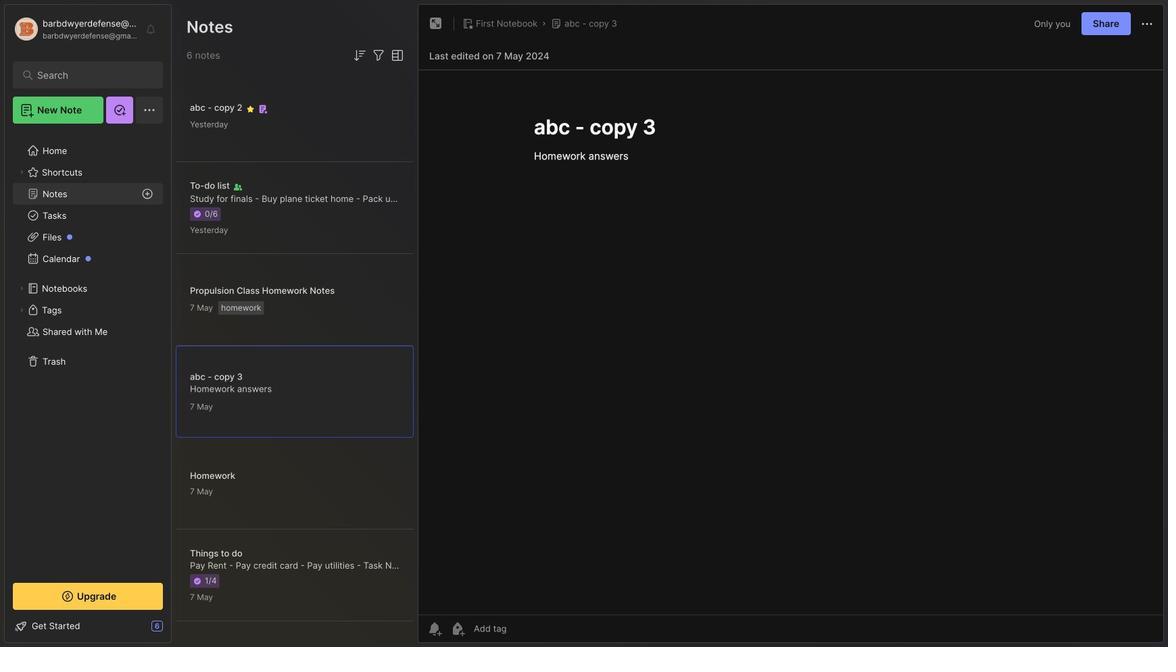 Task type: describe. For each thing, give the bounding box(es) containing it.
add a reminder image
[[427, 621, 443, 637]]

click to collapse image
[[171, 623, 181, 639]]

none search field inside the main element
[[37, 67, 145, 83]]

more actions image
[[1139, 16, 1155, 32]]

Add tag field
[[473, 623, 574, 635]]

expand note image
[[428, 16, 444, 32]]

Sort options field
[[352, 47, 368, 64]]

Account field
[[13, 16, 138, 43]]

add filters image
[[370, 47, 387, 64]]

expand tags image
[[18, 306, 26, 314]]

More actions field
[[1139, 15, 1155, 32]]

Note Editor text field
[[418, 70, 1163, 615]]



Task type: locate. For each thing, give the bounding box(es) containing it.
expand notebooks image
[[18, 285, 26, 293]]

tree
[[5, 132, 171, 571]]

note window element
[[418, 4, 1164, 647]]

main element
[[0, 0, 176, 648]]

Help and Learning task checklist field
[[5, 616, 171, 637]]

Add filters field
[[370, 47, 387, 64]]

View options field
[[387, 47, 406, 64]]

tree inside the main element
[[5, 132, 171, 571]]

Search text field
[[37, 69, 145, 82]]

None search field
[[37, 67, 145, 83]]

add tag image
[[450, 621, 466, 637]]



Task type: vqa. For each thing, say whether or not it's contained in the screenshot.
top the 29
no



